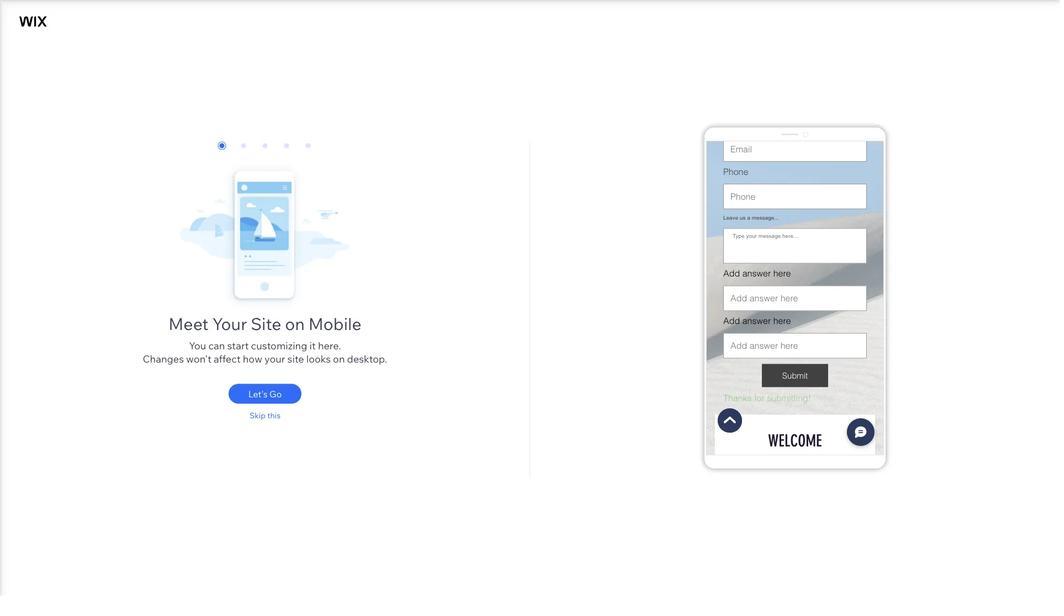 Task type: describe. For each thing, give the bounding box(es) containing it.
desktop.
[[347, 353, 387, 365]]

skip this
[[250, 411, 281, 420]]

you
[[189, 340, 206, 352]]

skip this button
[[229, 410, 302, 421]]

it
[[310, 340, 316, 352]]

your
[[212, 313, 247, 334]]

affect
[[214, 353, 241, 365]]

can
[[208, 340, 225, 352]]

this
[[267, 411, 281, 420]]

let's
[[248, 389, 268, 400]]

let's go
[[248, 389, 282, 400]]

how
[[243, 353, 262, 365]]

your
[[265, 353, 285, 365]]

changes
[[143, 353, 184, 365]]

start
[[227, 340, 249, 352]]

here.
[[318, 340, 341, 352]]

meet your site on mobile you can start customizing it here. changes won't affect how your site looks on desktop.
[[143, 313, 387, 365]]



Task type: locate. For each thing, give the bounding box(es) containing it.
1 vertical spatial on
[[333, 353, 345, 365]]

1 horizontal spatial on
[[333, 353, 345, 365]]

mobile
[[309, 313, 362, 334]]

site
[[288, 353, 304, 365]]

0 vertical spatial on
[[285, 313, 305, 334]]

go
[[270, 389, 282, 400]]

looks
[[306, 353, 331, 365]]

meet
[[169, 313, 209, 334]]

let's go button
[[229, 384, 302, 404]]

0 horizontal spatial on
[[285, 313, 305, 334]]

customizing
[[251, 340, 307, 352]]

on up 'customizing'
[[285, 313, 305, 334]]

on down here.
[[333, 353, 345, 365]]

on
[[285, 313, 305, 334], [333, 353, 345, 365]]

site
[[251, 313, 281, 334]]

won't
[[186, 353, 212, 365]]

skip
[[250, 411, 266, 420]]



Task type: vqa. For each thing, say whether or not it's contained in the screenshot.
on to the top
yes



